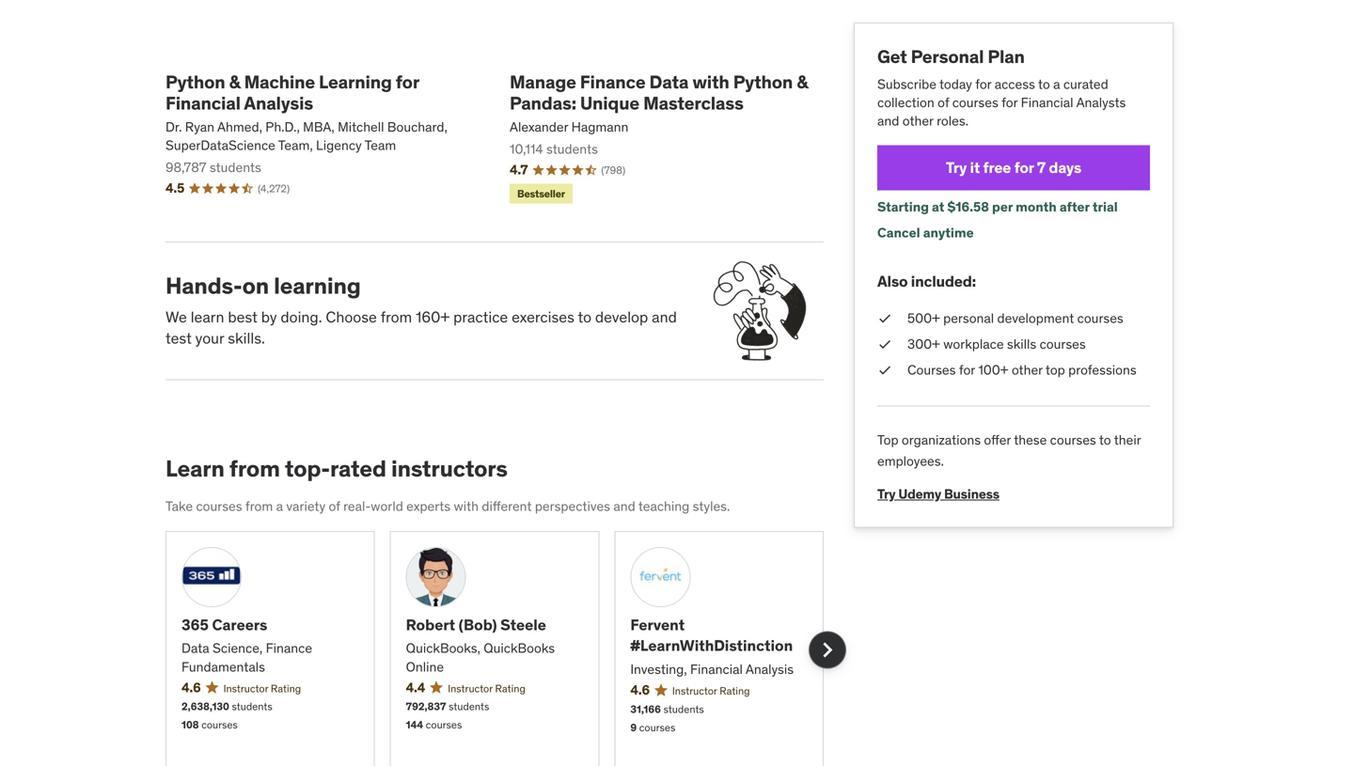 Task type: locate. For each thing, give the bounding box(es) containing it.
by
[[261, 308, 277, 327]]

2 horizontal spatial rating
[[720, 685, 750, 698]]

finance inside 365 careers data science, finance fundamentals
[[266, 640, 312, 657]]

these
[[1014, 432, 1047, 449]]

1 python from the left
[[166, 70, 225, 93]]

1 horizontal spatial and
[[652, 308, 677, 327]]

mitchell
[[338, 118, 384, 135]]

a
[[1054, 76, 1061, 92], [276, 498, 283, 515]]

to inside 'get personal plan subscribe today for access to a curated collection of courses for financial analysts and other roles.'
[[1038, 76, 1050, 92]]

and down collection
[[878, 112, 900, 129]]

instructor up 31,166 students 9 courses
[[672, 685, 717, 698]]

learn from top-rated instructors
[[166, 455, 508, 483]]

1 horizontal spatial with
[[693, 70, 730, 93]]

of left real-
[[329, 498, 340, 515]]

xsmall image left 300+
[[878, 335, 893, 354]]

$16.58
[[948, 199, 989, 215]]

2 vertical spatial to
[[1099, 432, 1111, 449]]

from
[[381, 308, 412, 327], [229, 455, 280, 483], [245, 498, 273, 515]]

develop
[[595, 308, 648, 327]]

data inside manage finance data with python & pandas: unique masterclass alexander hagmann 10,114 students
[[649, 70, 689, 93]]

finance down the 365 careers link
[[266, 640, 312, 657]]

world
[[371, 498, 403, 515]]

rating down 365 careers data science, finance fundamentals
[[271, 682, 301, 695]]

instructor rating down fervent #learnwithdistinction investing, financial analysis
[[672, 685, 750, 698]]

rating for (bob)
[[495, 682, 526, 695]]

learn
[[191, 308, 224, 327]]

for left 7
[[1015, 158, 1034, 177]]

a left variety
[[276, 498, 283, 515]]

1 vertical spatial from
[[229, 455, 280, 483]]

0 horizontal spatial other
[[903, 112, 934, 129]]

1 vertical spatial with
[[454, 498, 479, 515]]

financial down access
[[1021, 94, 1074, 111]]

of up the roles.
[[938, 94, 949, 111]]

2 xsmall image from the top
[[878, 335, 893, 354]]

to left their
[[1099, 432, 1111, 449]]

1 horizontal spatial rating
[[495, 682, 526, 695]]

bestseller
[[517, 187, 565, 200]]

instructor down fundamentals
[[223, 682, 268, 695]]

500+ personal development courses
[[908, 310, 1124, 327]]

(bob)
[[459, 615, 497, 635]]

1 horizontal spatial instructor rating
[[448, 682, 526, 695]]

0 horizontal spatial &
[[229, 70, 240, 93]]

and right develop
[[652, 308, 677, 327]]

plan
[[988, 45, 1025, 68]]

hagmann
[[572, 118, 629, 135]]

try left udemy
[[878, 486, 896, 503]]

2 vertical spatial and
[[614, 498, 636, 515]]

try for try udemy business
[[878, 486, 896, 503]]

anytime
[[923, 224, 974, 241]]

0 vertical spatial data
[[649, 70, 689, 93]]

0 horizontal spatial rating
[[271, 682, 301, 695]]

courses right these
[[1050, 432, 1097, 449]]

fervent #learnwithdistinction link
[[631, 615, 808, 657]]

workplace
[[944, 336, 1004, 353]]

students inside 792,837 students 144 courses
[[449, 701, 489, 714]]

0 vertical spatial other
[[903, 112, 934, 129]]

ryan
[[185, 118, 214, 135]]

financial inside 'get personal plan subscribe today for access to a curated collection of courses for financial analysts and other roles.'
[[1021, 94, 1074, 111]]

team
[[365, 137, 396, 154]]

for right today
[[976, 76, 992, 92]]

machine
[[244, 70, 315, 93]]

starting
[[878, 199, 929, 215]]

from left top-
[[229, 455, 280, 483]]

2,638,130 students 108 courses
[[182, 701, 272, 732]]

at
[[932, 199, 945, 215]]

students inside manage finance data with python & pandas: unique masterclass alexander hagmann 10,114 students
[[546, 141, 598, 158]]

finance inside manage finance data with python & pandas: unique masterclass alexander hagmann 10,114 students
[[580, 70, 646, 93]]

financial
[[166, 92, 241, 114], [1021, 94, 1074, 111], [690, 661, 743, 678]]

courses inside 31,166 students 9 courses
[[639, 721, 676, 735]]

try it free for 7 days link
[[878, 145, 1150, 191]]

students inside 2,638,130 students 108 courses
[[232, 701, 272, 714]]

courses down 2,638,130
[[202, 719, 238, 732]]

1 horizontal spatial analysis
[[746, 661, 794, 678]]

try
[[946, 158, 967, 177], [878, 486, 896, 503]]

instructor rating down robert (bob) steele quickbooks, quickbooks online
[[448, 682, 526, 695]]

python inside manage finance data with python & pandas: unique masterclass alexander hagmann 10,114 students
[[733, 70, 793, 93]]

rating down quickbooks
[[495, 682, 526, 695]]

1 vertical spatial xsmall image
[[878, 335, 893, 354]]

1 & from the left
[[229, 70, 240, 93]]

0 vertical spatial xsmall image
[[878, 309, 893, 328]]

798 reviews element
[[601, 163, 626, 177]]

0 vertical spatial analysis
[[244, 92, 313, 114]]

2 python from the left
[[733, 70, 793, 93]]

instructors
[[391, 455, 508, 483]]

variety
[[286, 498, 326, 515]]

2 horizontal spatial and
[[878, 112, 900, 129]]

courses down 792,837
[[426, 719, 462, 732]]

development
[[998, 310, 1074, 327]]

online
[[406, 659, 444, 676]]

0 vertical spatial try
[[946, 158, 967, 177]]

courses inside 2,638,130 students 108 courses
[[202, 719, 238, 732]]

1 horizontal spatial data
[[649, 70, 689, 93]]

1 vertical spatial other
[[1012, 362, 1043, 379]]

0 horizontal spatial python
[[166, 70, 225, 93]]

for down access
[[1002, 94, 1018, 111]]

2 horizontal spatial instructor rating
[[672, 685, 750, 698]]

0 horizontal spatial to
[[578, 308, 592, 327]]

1 vertical spatial of
[[329, 498, 340, 515]]

0 horizontal spatial 4.6
[[182, 679, 201, 696]]

3 xsmall image from the top
[[878, 361, 893, 380]]

1 xsmall image from the top
[[878, 309, 893, 328]]

1 vertical spatial and
[[652, 308, 677, 327]]

data inside 365 careers data science, finance fundamentals
[[182, 640, 209, 657]]

instructor up 792,837 students 144 courses
[[448, 682, 493, 695]]

xsmall image
[[878, 309, 893, 328], [878, 335, 893, 354], [878, 361, 893, 380]]

instructor rating
[[223, 682, 301, 695], [448, 682, 526, 695], [672, 685, 750, 698]]

analysis
[[244, 92, 313, 114], [746, 661, 794, 678]]

mba,
[[303, 118, 335, 135]]

1 horizontal spatial &
[[797, 70, 808, 93]]

0 horizontal spatial data
[[182, 640, 209, 657]]

0 vertical spatial finance
[[580, 70, 646, 93]]

0 horizontal spatial instructor rating
[[223, 682, 301, 695]]

instructor rating down fundamentals
[[223, 682, 301, 695]]

0 horizontal spatial financial
[[166, 92, 241, 114]]

1 horizontal spatial python
[[733, 70, 793, 93]]

from left 160+
[[381, 308, 412, 327]]

0 vertical spatial of
[[938, 94, 949, 111]]

0 vertical spatial with
[[693, 70, 730, 93]]

from left variety
[[245, 498, 273, 515]]

1 horizontal spatial finance
[[580, 70, 646, 93]]

rated
[[330, 455, 386, 483]]

from inside hands-on learning we learn best by doing. choose from 160+ practice exercises to develop and test your skills.
[[381, 308, 412, 327]]

financial down #learnwithdistinction
[[690, 661, 743, 678]]

udemy
[[899, 486, 942, 503]]

per
[[992, 199, 1013, 215]]

1 vertical spatial a
[[276, 498, 283, 515]]

days
[[1049, 158, 1082, 177]]

students down superdatascience
[[210, 159, 261, 176]]

students down the hagmann
[[546, 141, 598, 158]]

4.4
[[406, 679, 425, 696]]

0 horizontal spatial finance
[[266, 640, 312, 657]]

1 horizontal spatial financial
[[690, 661, 743, 678]]

1 horizontal spatial try
[[946, 158, 967, 177]]

0 horizontal spatial and
[[614, 498, 636, 515]]

1 horizontal spatial a
[[1054, 76, 1061, 92]]

to inside hands-on learning we learn best by doing. choose from 160+ practice exercises to develop and test your skills.
[[578, 308, 592, 327]]

10,114
[[510, 141, 543, 158]]

0 horizontal spatial of
[[329, 498, 340, 515]]

&
[[229, 70, 240, 93], [797, 70, 808, 93]]

for up bouchard,
[[396, 70, 419, 93]]

xsmall image for 300+
[[878, 335, 893, 354]]

python inside python & machine learning for financial analysis dr. ryan ahmed, ph.d., mba, mitchell bouchard, superdatascience team, ligency team 98,787 students
[[166, 70, 225, 93]]

& inside manage finance data with python & pandas: unique masterclass alexander hagmann 10,114 students
[[797, 70, 808, 93]]

courses down today
[[953, 94, 999, 111]]

and left teaching
[[614, 498, 636, 515]]

students inside 31,166 students 9 courses
[[664, 703, 704, 716]]

4.6 for 365 careers
[[182, 679, 201, 696]]

best
[[228, 308, 258, 327]]

to right access
[[1038, 76, 1050, 92]]

analysis down fervent #learnwithdistinction link in the bottom of the page
[[746, 661, 794, 678]]

personal
[[944, 310, 994, 327]]

finance up the hagmann
[[580, 70, 646, 93]]

students for 365 careers
[[232, 701, 272, 714]]

1 vertical spatial try
[[878, 486, 896, 503]]

perspectives
[[535, 498, 610, 515]]

other down collection
[[903, 112, 934, 129]]

quickbooks,
[[406, 640, 481, 657]]

other down skills
[[1012, 362, 1043, 379]]

1 horizontal spatial 4.6
[[631, 682, 650, 699]]

to left develop
[[578, 308, 592, 327]]

0 horizontal spatial analysis
[[244, 92, 313, 114]]

2 horizontal spatial instructor
[[672, 685, 717, 698]]

0 vertical spatial and
[[878, 112, 900, 129]]

4.6 up 2,638,130
[[182, 679, 201, 696]]

with inside manage finance data with python & pandas: unique masterclass alexander hagmann 10,114 students
[[693, 70, 730, 93]]

1 vertical spatial finance
[[266, 640, 312, 657]]

instructor rating for investing,
[[672, 685, 750, 698]]

students right 2,638,130
[[232, 701, 272, 714]]

xsmall image left the courses
[[878, 361, 893, 380]]

other inside 'get personal plan subscribe today for access to a curated collection of courses for financial analysts and other roles.'
[[903, 112, 934, 129]]

courses inside 792,837 students 144 courses
[[426, 719, 462, 732]]

0 horizontal spatial instructor
[[223, 682, 268, 695]]

1 vertical spatial data
[[182, 640, 209, 657]]

analysis up "ph.d.,"
[[244, 92, 313, 114]]

160+
[[416, 308, 450, 327]]

a left curated
[[1054, 76, 1061, 92]]

try left it
[[946, 158, 967, 177]]

xsmall image down the also
[[878, 309, 893, 328]]

manage
[[510, 70, 576, 93]]

instructor for steele
[[448, 682, 493, 695]]

learning
[[319, 70, 392, 93]]

1 horizontal spatial to
[[1038, 76, 1050, 92]]

for
[[396, 70, 419, 93], [976, 76, 992, 92], [1002, 94, 1018, 111], [1015, 158, 1034, 177], [959, 362, 975, 379]]

ligency
[[316, 137, 362, 154]]

and
[[878, 112, 900, 129], [652, 308, 677, 327], [614, 498, 636, 515]]

courses for 100+ other top professions
[[908, 362, 1137, 379]]

offer
[[984, 432, 1011, 449]]

students right 31,166
[[664, 703, 704, 716]]

2 & from the left
[[797, 70, 808, 93]]

1 horizontal spatial instructor
[[448, 682, 493, 695]]

0 vertical spatial to
[[1038, 76, 1050, 92]]

trial
[[1093, 199, 1118, 215]]

skills.
[[228, 329, 265, 348]]

robert (bob) steele link
[[406, 615, 583, 636]]

courses up top
[[1040, 336, 1086, 353]]

to inside top organizations offer these courses to their employees.
[[1099, 432, 1111, 449]]

steele
[[501, 615, 546, 635]]

0 vertical spatial from
[[381, 308, 412, 327]]

rating down fervent #learnwithdistinction investing, financial analysis
[[720, 685, 750, 698]]

employees.
[[878, 453, 944, 470]]

31,166
[[631, 703, 661, 716]]

data right unique
[[649, 70, 689, 93]]

starting at $16.58 per month after trial cancel anytime
[[878, 199, 1118, 241]]

0 horizontal spatial try
[[878, 486, 896, 503]]

1 vertical spatial analysis
[[746, 661, 794, 678]]

2 horizontal spatial to
[[1099, 432, 1111, 449]]

financial up the ryan
[[166, 92, 241, 114]]

courses
[[908, 362, 956, 379]]

2 horizontal spatial financial
[[1021, 94, 1074, 111]]

1 vertical spatial to
[[578, 308, 592, 327]]

0 vertical spatial a
[[1054, 76, 1061, 92]]

#learnwithdistinction
[[631, 636, 793, 656]]

courses down 31,166
[[639, 721, 676, 735]]

data down 365
[[182, 640, 209, 657]]

students right 792,837
[[449, 701, 489, 714]]

top-
[[285, 455, 330, 483]]

144
[[406, 719, 423, 732]]

792,837 students 144 courses
[[406, 701, 489, 732]]

also
[[878, 272, 908, 291]]

2 vertical spatial xsmall image
[[878, 361, 893, 380]]

with inside learn from top-rated instructors element
[[454, 498, 479, 515]]

1 horizontal spatial of
[[938, 94, 949, 111]]

4.6 up 31,166
[[631, 682, 650, 699]]

0 horizontal spatial with
[[454, 498, 479, 515]]



Task type: describe. For each thing, give the bounding box(es) containing it.
300+
[[908, 336, 940, 353]]

professions
[[1069, 362, 1137, 379]]

and inside 'get personal plan subscribe today for access to a curated collection of courses for financial analysts and other roles.'
[[878, 112, 900, 129]]

& inside python & machine learning for financial analysis dr. ryan ahmed, ph.d., mba, mitchell bouchard, superdatascience team, ligency team 98,787 students
[[229, 70, 240, 93]]

instructor rating for steele
[[448, 682, 526, 695]]

different
[[482, 498, 532, 515]]

roles.
[[937, 112, 969, 129]]

manage finance data with python & pandas: unique masterclass alexander hagmann 10,114 students
[[510, 70, 808, 158]]

9
[[631, 721, 637, 735]]

free
[[983, 158, 1011, 177]]

hands-
[[166, 272, 242, 300]]

alexander
[[510, 118, 568, 135]]

it
[[970, 158, 980, 177]]

and inside learn from top-rated instructors element
[[614, 498, 636, 515]]

data for with
[[649, 70, 689, 93]]

courses up professions
[[1078, 310, 1124, 327]]

try it free for 7 days
[[946, 158, 1082, 177]]

try udemy business
[[878, 486, 1000, 503]]

practice
[[453, 308, 508, 327]]

team,
[[278, 137, 313, 154]]

their
[[1114, 432, 1141, 449]]

financial inside python & machine learning for financial analysis dr. ryan ahmed, ph.d., mba, mitchell bouchard, superdatascience team, ligency team 98,787 students
[[166, 92, 241, 114]]

robert
[[406, 615, 455, 635]]

rating for #learnwithdistinction
[[720, 685, 750, 698]]

included:
[[911, 272, 976, 291]]

month
[[1016, 199, 1057, 215]]

students inside python & machine learning for financial analysis dr. ryan ahmed, ph.d., mba, mitchell bouchard, superdatascience team, ligency team 98,787 students
[[210, 159, 261, 176]]

also included:
[[878, 272, 976, 291]]

courses inside top organizations offer these courses to their employees.
[[1050, 432, 1097, 449]]

365 careers data science, finance fundamentals
[[182, 615, 312, 676]]

instructor rating for data
[[223, 682, 301, 695]]

of inside learn from top-rated instructors element
[[329, 498, 340, 515]]

quickbooks
[[484, 640, 555, 657]]

get
[[878, 45, 907, 68]]

take
[[166, 498, 193, 515]]

today
[[940, 76, 972, 92]]

test
[[166, 329, 192, 348]]

python & machine learning for financial analysis link
[[166, 70, 480, 114]]

exercises
[[512, 308, 575, 327]]

data for science,
[[182, 640, 209, 657]]

organizations
[[902, 432, 981, 449]]

rating for careers
[[271, 682, 301, 695]]

robert (bob) steele quickbooks, quickbooks online
[[406, 615, 555, 676]]

learn
[[166, 455, 225, 483]]

1 horizontal spatial other
[[1012, 362, 1043, 379]]

carousel element
[[166, 531, 847, 767]]

real-
[[343, 498, 371, 515]]

of inside 'get personal plan subscribe today for access to a curated collection of courses for financial analysts and other roles.'
[[938, 94, 949, 111]]

4272 reviews element
[[258, 181, 290, 196]]

learn from top-rated instructors element
[[166, 455, 847, 767]]

7
[[1037, 158, 1046, 177]]

courses inside 'get personal plan subscribe today for access to a curated collection of courses for financial analysts and other roles.'
[[953, 94, 999, 111]]

next image
[[813, 635, 843, 666]]

python & machine learning for financial analysis dr. ryan ahmed, ph.d., mba, mitchell bouchard, superdatascience team, ligency team 98,787 students
[[166, 70, 448, 176]]

108
[[182, 719, 199, 732]]

300+ workplace skills courses
[[908, 336, 1086, 353]]

your
[[195, 329, 224, 348]]

31,166 students 9 courses
[[631, 703, 704, 735]]

fervent #learnwithdistinction investing, financial analysis
[[631, 615, 794, 678]]

98,787
[[166, 159, 206, 176]]

skills
[[1007, 336, 1037, 353]]

4.6 for fervent #learnwithdistinction
[[631, 682, 650, 699]]

manage finance data with python & pandas: unique masterclass link
[[510, 70, 824, 114]]

after
[[1060, 199, 1090, 215]]

students for robert (bob) steele
[[449, 701, 489, 714]]

792,837
[[406, 701, 446, 714]]

superdatascience
[[166, 137, 275, 154]]

unique
[[580, 92, 640, 114]]

doing.
[[281, 308, 322, 327]]

fervent
[[631, 615, 685, 635]]

subscribe
[[878, 76, 937, 92]]

and inside hands-on learning we learn best by doing. choose from 160+ practice exercises to develop and test your skills.
[[652, 308, 677, 327]]

top
[[1046, 362, 1065, 379]]

instructor for data
[[223, 682, 268, 695]]

(4,272)
[[258, 182, 290, 195]]

on
[[242, 272, 269, 300]]

take courses from a variety of real-world experts with different perspectives and teaching styles.
[[166, 498, 730, 515]]

a inside 'get personal plan subscribe today for access to a curated collection of courses for financial analysts and other roles.'
[[1054, 76, 1061, 92]]

xsmall image for courses
[[878, 361, 893, 380]]

analysts
[[1077, 94, 1126, 111]]

bouchard,
[[387, 118, 448, 135]]

courses right take in the bottom left of the page
[[196, 498, 242, 515]]

(798)
[[601, 163, 626, 177]]

2 vertical spatial from
[[245, 498, 273, 515]]

0 horizontal spatial a
[[276, 498, 283, 515]]

careers
[[212, 615, 268, 635]]

for left 100+
[[959, 362, 975, 379]]

business
[[944, 486, 1000, 503]]

collection
[[878, 94, 935, 111]]

instructor for investing,
[[672, 685, 717, 698]]

investing,
[[631, 661, 687, 678]]

top
[[878, 432, 899, 449]]

analysis inside python & machine learning for financial analysis dr. ryan ahmed, ph.d., mba, mitchell bouchard, superdatascience team, ligency team 98,787 students
[[244, 92, 313, 114]]

access
[[995, 76, 1035, 92]]

100+
[[979, 362, 1009, 379]]

analysis inside fervent #learnwithdistinction investing, financial analysis
[[746, 661, 794, 678]]

for inside python & machine learning for financial analysis dr. ryan ahmed, ph.d., mba, mitchell bouchard, superdatascience team, ligency team 98,787 students
[[396, 70, 419, 93]]

we
[[166, 308, 187, 327]]

top organizations offer these courses to their employees.
[[878, 432, 1141, 470]]

personal
[[911, 45, 984, 68]]

try udemy business link
[[878, 472, 1000, 503]]

xsmall image for 500+
[[878, 309, 893, 328]]

students for fervent #learnwithdistinction
[[664, 703, 704, 716]]

try for try it free for 7 days
[[946, 158, 967, 177]]

fundamentals
[[182, 659, 265, 676]]

masterclass
[[643, 92, 744, 114]]

teaching
[[639, 498, 690, 515]]

financial inside fervent #learnwithdistinction investing, financial analysis
[[690, 661, 743, 678]]



Task type: vqa. For each thing, say whether or not it's contained in the screenshot.
and to the bottom
yes



